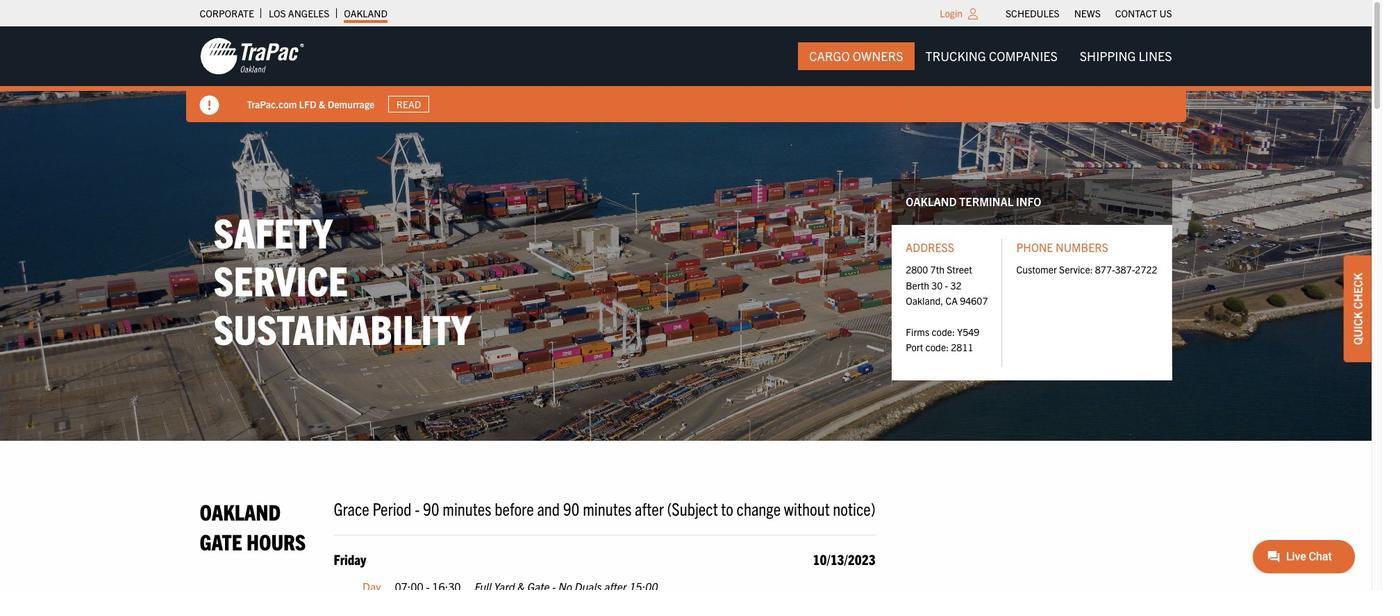 Task type: vqa. For each thing, say whether or not it's contained in the screenshot.
"Numbers"
yes



Task type: describe. For each thing, give the bounding box(es) containing it.
to
[[721, 497, 734, 519]]

menu containing vessel schedule
[[751, 113, 901, 146]]

y549
[[957, 326, 980, 338]]

lfd
[[299, 98, 317, 110]]

and
[[537, 497, 560, 519]]

angeles
[[288, 7, 330, 19]]

7th
[[931, 264, 945, 276]]

set
[[592, 131, 606, 144]]

(subject
[[667, 497, 718, 519]]

vessel
[[762, 115, 789, 127]]

appointment
[[621, 131, 676, 144]]

los angeles link
[[269, 3, 330, 23]]

booking inquiry link
[[581, 162, 731, 179]]

oakland for oakland
[[344, 7, 388, 19]]

companies
[[989, 48, 1058, 64]]

oakland link
[[344, 3, 388, 23]]

1 vertical spatial code:
[[926, 341, 949, 354]]

friday
[[334, 551, 366, 568]]

trucking companies
[[926, 48, 1058, 64]]

us
[[1160, 7, 1172, 19]]

shipping lines
[[1080, 48, 1172, 64]]

read
[[397, 98, 421, 110]]

oakland image
[[200, 37, 304, 76]]

trapac.com
[[247, 98, 297, 110]]

contact
[[1116, 7, 1158, 19]]

period
[[373, 497, 412, 519]]

30
[[932, 279, 943, 292]]

empty
[[762, 131, 789, 144]]

grace
[[334, 497, 369, 519]]

make
[[592, 148, 615, 160]]

2 90 from the left
[[563, 497, 580, 519]]

info
[[1016, 195, 1042, 208]]

numbers
[[1056, 240, 1109, 254]]

10/13/2023
[[813, 551, 876, 568]]

vessel schedule link
[[751, 113, 901, 129]]

32
[[951, 279, 962, 292]]

street
[[947, 264, 972, 276]]

port
[[906, 341, 923, 354]]

menu bar containing schedules
[[999, 3, 1180, 23]]

2800
[[906, 264, 928, 276]]

shipping lines link
[[1069, 42, 1183, 70]]

without
[[784, 497, 830, 519]]

safety
[[214, 206, 333, 257]]

1 a from the top
[[618, 115, 623, 127]]

cargo owners
[[809, 48, 903, 64]]

an
[[608, 131, 619, 144]]

vessel schedule empty returns
[[762, 115, 830, 144]]

berth
[[906, 279, 930, 292]]

oakland for oakland gate hours
[[200, 498, 281, 525]]

2800 7th street berth 30 - 32 oakland, ca 94607
[[906, 264, 988, 307]]

1 minutes from the left
[[443, 497, 492, 519]]

read link
[[389, 96, 429, 113]]

customer service: 877-387-2722
[[1017, 264, 1158, 276]]

owners
[[853, 48, 903, 64]]

2 minutes from the left
[[583, 497, 632, 519]]

0 horizontal spatial -
[[415, 497, 420, 519]]

trucking
[[926, 48, 986, 64]]

2811
[[951, 341, 974, 354]]

firms
[[906, 326, 930, 338]]

address
[[906, 240, 954, 254]]

2722
[[1135, 264, 1158, 276]]

cargo
[[809, 48, 850, 64]]

customer
[[1017, 264, 1057, 276]]

demurrage
[[328, 98, 375, 110]]

trucking companies link
[[915, 42, 1069, 70]]

schedules
[[1006, 7, 1060, 19]]

trapac.com lfd & demurrage
[[247, 98, 375, 110]]

make a payment link
[[581, 146, 731, 162]]

check
[[1351, 273, 1365, 309]]

before
[[495, 497, 534, 519]]

94607
[[960, 295, 988, 307]]

quick
[[1351, 312, 1365, 345]]

login
[[940, 7, 963, 19]]

corporate link
[[200, 3, 254, 23]]

service
[[214, 254, 348, 305]]

container
[[625, 115, 666, 127]]

contact us
[[1116, 7, 1172, 19]]

quick check
[[1351, 273, 1365, 345]]

terminal
[[960, 195, 1014, 208]]

grace period - 90 minutes before and 90 minutes after (subject to change without notice)
[[334, 497, 876, 519]]



Task type: locate. For each thing, give the bounding box(es) containing it.
contact us link
[[1116, 3, 1172, 23]]

lines
[[1139, 48, 1172, 64]]

phone
[[1017, 240, 1053, 254]]

light image
[[968, 8, 978, 19]]

- right the 30
[[945, 279, 948, 292]]

877-
[[1095, 264, 1115, 276]]

- right period
[[415, 497, 420, 519]]

los angeles
[[269, 7, 330, 19]]

minutes
[[443, 497, 492, 519], [583, 497, 632, 519]]

payment
[[625, 148, 662, 160]]

quick check link
[[1344, 256, 1372, 363]]

90
[[423, 497, 440, 519], [563, 497, 580, 519]]

-
[[945, 279, 948, 292], [415, 497, 420, 519]]

cargo owners menu item
[[567, 42, 915, 193]]

returns
[[791, 131, 824, 144]]

ca
[[946, 295, 958, 307]]

cargo owners link
[[798, 42, 915, 70]]

gate
[[200, 528, 242, 555]]

oakland up address
[[906, 195, 957, 208]]

387-
[[1115, 264, 1135, 276]]

solid image
[[200, 96, 219, 115]]

oakland right angeles
[[344, 7, 388, 19]]

0 vertical spatial -
[[945, 279, 948, 292]]

notice)
[[833, 497, 876, 519]]

2 vertical spatial oakland
[[200, 498, 281, 525]]

2 a from the top
[[618, 148, 623, 160]]

news
[[1074, 7, 1101, 19]]

set an appointment link
[[581, 129, 731, 146]]

1 vertical spatial a
[[618, 148, 623, 160]]

oakland for oakland terminal info
[[906, 195, 957, 208]]

menu bar
[[999, 3, 1180, 23], [567, 42, 1183, 193]]

menu bar containing cargo owners
[[567, 42, 1183, 193]]

corporate
[[200, 7, 254, 19]]

oakland inside oakland gate hours
[[200, 498, 281, 525]]

oakland terminal info
[[906, 195, 1042, 208]]

1 horizontal spatial oakland
[[344, 7, 388, 19]]

phone numbers
[[1017, 240, 1109, 254]]

sustainability
[[214, 303, 471, 353]]

a right track at the left of the page
[[618, 115, 623, 127]]

schedule
[[791, 115, 830, 127]]

0 vertical spatial code:
[[932, 326, 955, 338]]

track a container link
[[581, 113, 731, 129]]

menu
[[567, 70, 915, 193], [581, 113, 731, 179], [751, 113, 901, 146]]

1 vertical spatial -
[[415, 497, 420, 519]]

90 right and
[[563, 497, 580, 519]]

0 vertical spatial menu bar
[[999, 3, 1180, 23]]

0 horizontal spatial 90
[[423, 497, 440, 519]]

minutes left after
[[583, 497, 632, 519]]

- inside 2800 7th street berth 30 - 32 oakland, ca 94607
[[945, 279, 948, 292]]

after
[[635, 497, 664, 519]]

oakland up gate
[[200, 498, 281, 525]]

schedules link
[[1006, 3, 1060, 23]]

track a container set an appointment make a payment booking inquiry
[[592, 115, 676, 177]]

news link
[[1074, 3, 1101, 23]]

0 horizontal spatial oakland
[[200, 498, 281, 525]]

service:
[[1059, 264, 1093, 276]]

0 horizontal spatial minutes
[[443, 497, 492, 519]]

0 vertical spatial oakland
[[344, 7, 388, 19]]

booking
[[592, 165, 626, 177]]

track
[[592, 115, 616, 127]]

minutes left before
[[443, 497, 492, 519]]

banner containing cargo owners
[[0, 26, 1382, 193]]

login link
[[940, 7, 963, 19]]

oakland gate hours
[[200, 498, 306, 555]]

1 vertical spatial oakland
[[906, 195, 957, 208]]

1 horizontal spatial 90
[[563, 497, 580, 519]]

1 90 from the left
[[423, 497, 440, 519]]

code: right port
[[926, 341, 949, 354]]

a right make
[[618, 148, 623, 160]]

firms code:  y549 port code:  2811
[[906, 326, 980, 354]]

code: up 2811
[[932, 326, 955, 338]]

0 vertical spatial a
[[618, 115, 623, 127]]

change
[[737, 497, 781, 519]]

2 horizontal spatial oakland
[[906, 195, 957, 208]]

hours
[[247, 528, 306, 555]]

oakland,
[[906, 295, 944, 307]]

banner
[[0, 26, 1382, 193]]

safety service sustainability
[[214, 206, 471, 353]]

1 vertical spatial menu bar
[[567, 42, 1183, 193]]

1 horizontal spatial -
[[945, 279, 948, 292]]

code:
[[932, 326, 955, 338], [926, 341, 949, 354]]

1 horizontal spatial minutes
[[583, 497, 632, 519]]

empty returns link
[[751, 129, 901, 146]]

a
[[618, 115, 623, 127], [618, 148, 623, 160]]

90 right period
[[423, 497, 440, 519]]

inquiry
[[629, 165, 658, 177]]

los
[[269, 7, 286, 19]]

&
[[319, 98, 325, 110]]



